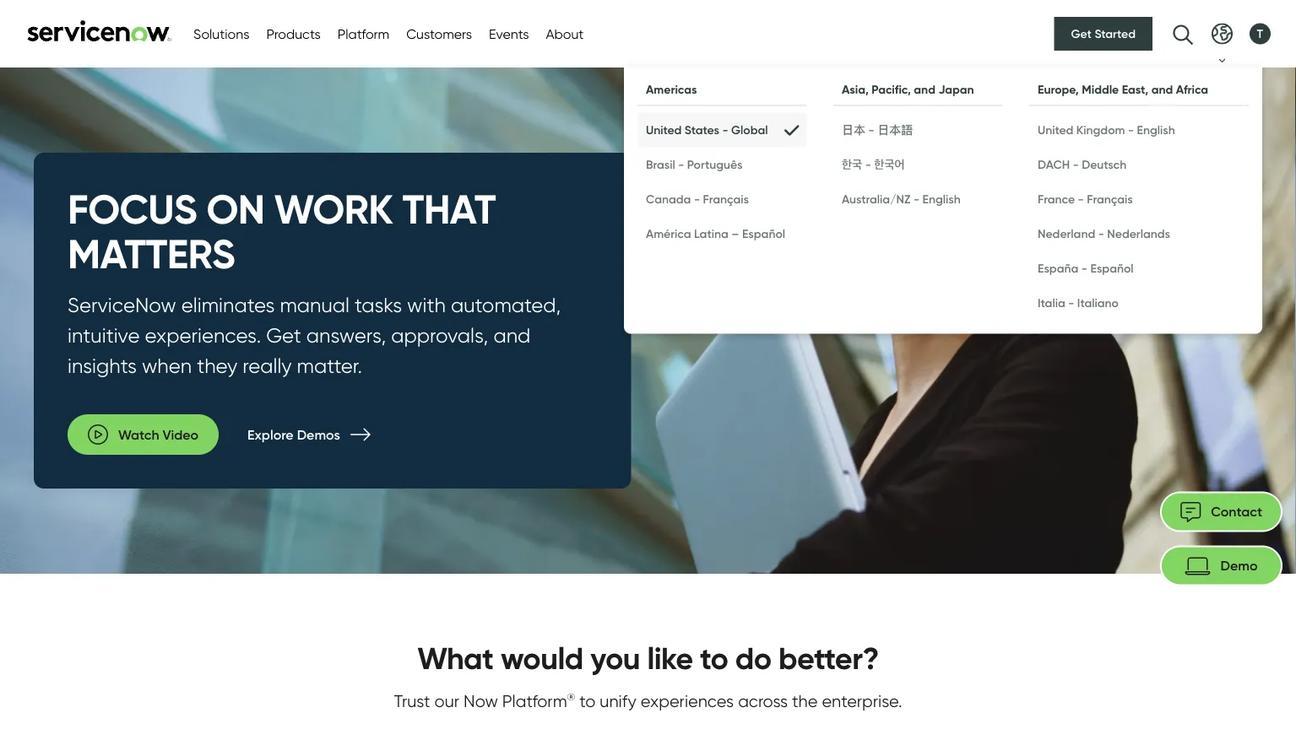 Task type: describe. For each thing, give the bounding box(es) containing it.
canada
[[646, 192, 691, 206]]

españa - español link
[[1029, 251, 1249, 286]]

- for italia - italiano
[[1068, 296, 1074, 310]]

canada - français link
[[637, 182, 806, 217]]

japan
[[938, 82, 974, 97]]

- right states
[[722, 123, 728, 137]]

한국어
[[874, 157, 905, 172]]

españa - español
[[1038, 261, 1134, 276]]

france - français link
[[1029, 182, 1249, 217]]

dach - deutsch
[[1038, 157, 1126, 172]]

australia/nz
[[842, 192, 911, 206]]

started
[[1095, 27, 1136, 41]]

한국 - 한국어 link
[[833, 147, 1002, 182]]

nederland
[[1038, 227, 1095, 241]]

asia, pacific, and japan
[[842, 82, 974, 97]]

日本
[[842, 123, 865, 137]]

português
[[687, 157, 743, 172]]

servicenow image
[[25, 20, 173, 42]]

日本語
[[877, 123, 913, 137]]

brasil
[[646, 157, 675, 172]]

australia/nz - english
[[842, 192, 961, 206]]

customers
[[406, 25, 472, 42]]

0 horizontal spatial español
[[742, 227, 785, 241]]

africa
[[1176, 82, 1208, 97]]

1 and from the left
[[914, 82, 935, 97]]

get
[[1071, 27, 1092, 41]]

–
[[731, 227, 739, 241]]

asia,
[[842, 82, 869, 97]]

日本 - 日本語
[[842, 123, 913, 137]]

france
[[1038, 192, 1075, 206]]

0 vertical spatial english
[[1137, 123, 1175, 137]]

français for canada - français
[[703, 192, 749, 206]]

日本 - 日本語 link
[[833, 113, 1002, 147]]

platform
[[337, 25, 389, 42]]

events
[[489, 25, 529, 42]]

français for france - français
[[1087, 192, 1133, 206]]

solid image
[[784, 122, 798, 138]]

españa
[[1038, 261, 1078, 276]]

australia/nz - english link
[[833, 182, 1002, 217]]

united for united states - global
[[646, 123, 682, 137]]

- for france - français
[[1078, 192, 1084, 206]]

- for españa - español
[[1081, 261, 1087, 276]]

united for united kingdom - english
[[1038, 123, 1073, 137]]

platform button
[[337, 24, 389, 44]]

global
[[731, 123, 768, 137]]

get started link
[[1054, 17, 1152, 51]]

nederlands
[[1107, 227, 1170, 241]]

- for dach - deutsch
[[1073, 157, 1079, 172]]

2 and from the left
[[1151, 82, 1173, 97]]

한국 - 한국어
[[842, 157, 905, 172]]

brasil - português
[[646, 157, 743, 172]]

france - français
[[1038, 192, 1133, 206]]

américa latina – español link
[[637, 217, 806, 251]]



Task type: vqa. For each thing, say whether or not it's contained in the screenshot.
the left United
yes



Task type: locate. For each thing, give the bounding box(es) containing it.
english down 한국 - 한국어 'link'
[[922, 192, 961, 206]]

kingdom
[[1076, 123, 1125, 137]]

products button
[[266, 24, 321, 44]]

1 horizontal spatial united
[[1038, 123, 1073, 137]]

- right españa
[[1081, 261, 1087, 276]]

pacific,
[[872, 82, 911, 97]]

- for 한국 - 한국어
[[865, 157, 871, 172]]

dach
[[1038, 157, 1070, 172]]

- right kingdom
[[1128, 123, 1134, 137]]

한국
[[842, 157, 862, 172]]

english inside 'link'
[[922, 192, 961, 206]]

united states - global link
[[637, 113, 806, 147]]

1 horizontal spatial english
[[1137, 123, 1175, 137]]

español
[[742, 227, 785, 241], [1090, 261, 1134, 276]]

0 vertical spatial español
[[742, 227, 785, 241]]

- right 日本 at the right of the page
[[868, 123, 874, 137]]

français up américa latina – español link
[[703, 192, 749, 206]]

dach - deutsch link
[[1029, 147, 1249, 182]]

get started
[[1071, 27, 1136, 41]]

- right france
[[1078, 192, 1084, 206]]

united kingdom - english link
[[1029, 113, 1249, 147]]

states
[[685, 123, 719, 137]]

- right "한국"
[[865, 157, 871, 172]]

- for canada - français
[[694, 192, 700, 206]]

products
[[266, 25, 321, 42]]

- right canada
[[694, 192, 700, 206]]

deutsch
[[1082, 157, 1126, 172]]

- right italia
[[1068, 296, 1074, 310]]

united up brasil
[[646, 123, 682, 137]]

east,
[[1122, 82, 1148, 97]]

united up dach
[[1038, 123, 1073, 137]]

américa latina – español
[[646, 227, 785, 241]]

- down 한국 - 한국어 'link'
[[913, 192, 920, 206]]

-
[[722, 123, 728, 137], [868, 123, 874, 137], [1128, 123, 1134, 137], [678, 157, 684, 172], [865, 157, 871, 172], [1073, 157, 1079, 172], [694, 192, 700, 206], [913, 192, 920, 206], [1078, 192, 1084, 206], [1098, 227, 1104, 241], [1081, 261, 1087, 276], [1068, 296, 1074, 310]]

- right the nederland
[[1098, 227, 1104, 241]]

1 horizontal spatial français
[[1087, 192, 1133, 206]]

nederland - nederlands
[[1038, 227, 1170, 241]]

united states - global
[[646, 123, 768, 137]]

brasil - português link
[[637, 147, 806, 182]]

2 français from the left
[[1087, 192, 1133, 206]]

- inside 'link'
[[913, 192, 920, 206]]

- for brasil - português
[[678, 157, 684, 172]]

français down deutsch
[[1087, 192, 1133, 206]]

united
[[646, 123, 682, 137], [1038, 123, 1073, 137]]

united kingdom - english
[[1038, 123, 1175, 137]]

events button
[[489, 24, 529, 44]]

english up dach - deutsch link
[[1137, 123, 1175, 137]]

english
[[1137, 123, 1175, 137], [922, 192, 961, 206]]

français
[[703, 192, 749, 206], [1087, 192, 1133, 206]]

united inside "united kingdom - english" link
[[1038, 123, 1073, 137]]

américa
[[646, 227, 691, 241]]

italia - italiano
[[1038, 296, 1119, 310]]

customers button
[[406, 24, 472, 44]]

italiano
[[1077, 296, 1119, 310]]

nederland - nederlands link
[[1029, 217, 1249, 251]]

about
[[546, 25, 584, 42]]

español right –
[[742, 227, 785, 241]]

- for 日本 - 日本語
[[868, 123, 874, 137]]

about button
[[546, 24, 584, 44]]

solutions
[[193, 25, 249, 42]]

1 united from the left
[[646, 123, 682, 137]]

español down nederland - nederlands
[[1090, 261, 1134, 276]]

1 horizontal spatial and
[[1151, 82, 1173, 97]]

- for australia/nz - english
[[913, 192, 920, 206]]

0 horizontal spatial and
[[914, 82, 935, 97]]

- right brasil
[[678, 157, 684, 172]]

0 horizontal spatial united
[[646, 123, 682, 137]]

2 united from the left
[[1038, 123, 1073, 137]]

- inside 'link'
[[865, 157, 871, 172]]

1 vertical spatial español
[[1090, 261, 1134, 276]]

italia
[[1038, 296, 1065, 310]]

- for nederland - nederlands
[[1098, 227, 1104, 241]]

solutions button
[[193, 24, 249, 44]]

and
[[914, 82, 935, 97], [1151, 82, 1173, 97]]

united inside united states - global link
[[646, 123, 682, 137]]

canada - français
[[646, 192, 749, 206]]

0 horizontal spatial français
[[703, 192, 749, 206]]

europe, middle east, and africa
[[1038, 82, 1208, 97]]

and left japan
[[914, 82, 935, 97]]

italia - italiano link
[[1029, 286, 1249, 320]]

americas
[[646, 82, 697, 97]]

1 vertical spatial english
[[922, 192, 961, 206]]

- right dach
[[1073, 157, 1079, 172]]

europe,
[[1038, 82, 1079, 97]]

latina
[[694, 227, 728, 241]]

1 français from the left
[[703, 192, 749, 206]]

0 horizontal spatial english
[[922, 192, 961, 206]]

middle
[[1082, 82, 1119, 97]]

and right east,
[[1151, 82, 1173, 97]]

1 horizontal spatial español
[[1090, 261, 1134, 276]]



